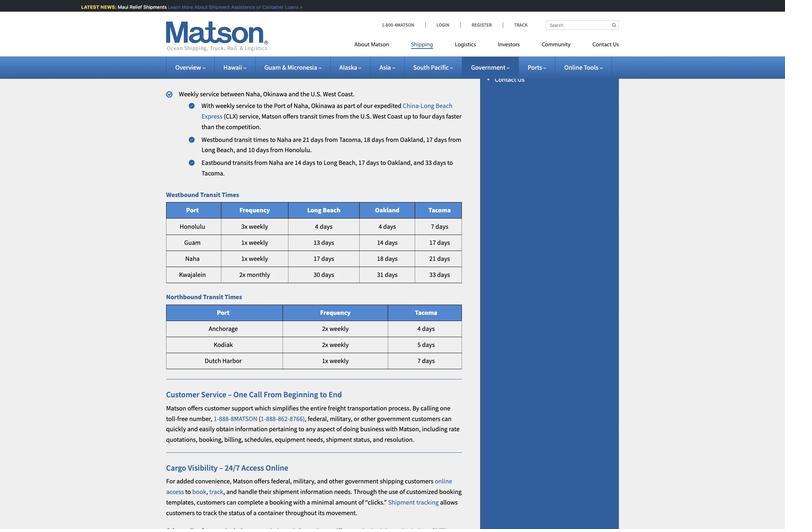 Task type: describe. For each thing, give the bounding box(es) containing it.
northbound
[[166, 293, 202, 302]]

are inside westbound transit times to naha are 21 days from tacoma, 18 days from oakland, 17 days from long beach, and 10 days from honolulu.
[[293, 135, 302, 144]]

1 vertical spatial service
[[201, 390, 227, 400]]

one
[[440, 405, 451, 413]]

17 up 30
[[314, 255, 320, 263]]

government inside , federal, military, or other government customers can quickly and easily obtain information pertaining to any aspect of doing business with matson, including rate quotations, booking, billing, schedules, equipment needs, shipment status, and resolution.
[[377, 415, 411, 423]]

2x weekly for 4
[[322, 325, 349, 333]]

eastbound transits from naha are 14 days to long beach, 17 days to oakland, and 33 days to tacoma.
[[202, 159, 453, 178]]

from inside eastbound transits from naha are 14 days to long beach, 17 days to oakland, and 33 days to tacoma.
[[255, 159, 268, 167]]

matson offers weekly service between the u.s. west coast and guam.
[[202, 54, 390, 62]]

0 horizontal spatial other
[[329, 478, 344, 486]]

1 horizontal spatial &
[[518, 46, 522, 54]]

4matson
[[395, 22, 415, 28]]

0 horizontal spatial federal,
[[271, 478, 292, 486]]

kodiak
[[214, 341, 233, 350]]

17 up 21 days
[[430, 239, 436, 247]]

1 vertical spatial shipment
[[389, 499, 415, 507]]

1 horizontal spatial dutch
[[354, 18, 370, 27]]

18 inside westbound transit times to naha are 21 days from tacoma, 18 days from oakland, 17 days from long beach, and 10 days from honolulu.
[[364, 135, 371, 144]]

0 horizontal spatial 17 days
[[314, 255, 334, 263]]

service up container
[[246, 0, 266, 3]]

online tools link
[[565, 63, 603, 72]]

and inside , and handle their shipment information needs. through the use of customized booking templates, customers can complete a booking with a minimal amount of "clicks."
[[226, 488, 237, 497]]

shipping
[[380, 478, 404, 486]]

1 vertical spatial tacoma
[[429, 206, 451, 215]]

30 days
[[314, 271, 334, 279]]

2 vertical spatial tacoma
[[415, 309, 438, 317]]

1 horizontal spatial okinawa
[[311, 102, 336, 110]]

2 vertical spatial naha
[[185, 255, 200, 263]]

with inside , and handle their shipment information needs. through the use of customized booking templates, customers can complete a booking with a minimal amount of "clicks."
[[294, 499, 306, 507]]

0 horizontal spatial beach
[[323, 206, 341, 215]]

calling
[[421, 405, 439, 413]]

2x for kwajalein
[[240, 271, 246, 279]]

coast inside (clx) service, matson offers transit times from the u.s. west coast up to four days faster than the competition.
[[388, 112, 403, 121]]

fastest
[[179, 42, 198, 50]]

transit for naha
[[234, 135, 252, 144]]

the down weekly service between naha, okinawa and the u.s. west coast.
[[264, 102, 273, 110]]

1 vertical spatial online
[[266, 463, 289, 474]]

1 horizontal spatial kwajalein
[[230, 66, 257, 75]]

offers down anchorage,
[[236, 18, 251, 27]]

templates,
[[166, 499, 195, 507]]

track link
[[503, 22, 528, 28]]

investors
[[498, 42, 520, 48]]

the down guam/micronesia/palau/kwajalein
[[306, 54, 315, 62]]

west up guam.
[[363, 42, 376, 50]]

13 days
[[314, 239, 334, 247]]

matson down time
[[202, 54, 222, 62]]

1 horizontal spatial 17 days
[[430, 239, 450, 247]]

blue matson logo with ocean, shipping, truck, rail and logistics written beneath it. image
[[166, 22, 269, 52]]

frequency for 3x
[[240, 206, 270, 215]]

2 888- from the left
[[266, 415, 278, 423]]

kodiak.
[[270, 6, 291, 14]]

customers inside allows customers to track the status of a container throughout its movement.
[[166, 509, 195, 518]]

fastest transit time to guam/micronesia/palau/kwajalein from u.s. west coast.
[[179, 42, 395, 50]]

information inside , federal, military, or other government customers can quickly and easily obtain information pertaining to any aspect of doing business with matson, including rate quotations, booking, billing, schedules, equipment needs, shipment status, and resolution.
[[235, 426, 268, 434]]

0 vertical spatial service
[[202, 66, 222, 75]]

1 vertical spatial 33
[[430, 271, 436, 279]]

track for to
[[203, 509, 217, 518]]

offers down time
[[223, 54, 239, 62]]

westbound for westbound transit times
[[166, 191, 199, 199]]

express
[[202, 112, 223, 121]]

military, inside , federal, military, or other government customers can quickly and easily obtain information pertaining to any aspect of doing business with matson, including rate quotations, booking, billing, schedules, equipment needs, shipment status, and resolution.
[[330, 415, 353, 423]]

south pacific
[[414, 63, 449, 72]]

0 horizontal spatial booking
[[270, 499, 292, 507]]

number,
[[189, 415, 212, 423]]

of inside , federal, military, or other government customers can quickly and easily obtain information pertaining to any aspect of doing business with matson, including rate quotations, booking, billing, schedules, equipment needs, shipment status, and resolution.
[[337, 426, 342, 434]]

with inside , federal, military, or other government customers can quickly and easily obtain information pertaining to any aspect of doing business with matson, including rate quotations, booking, billing, schedules, equipment needs, shipment status, and resolution.
[[386, 426, 398, 434]]

equipment
[[275, 436, 305, 445]]

convenience,
[[195, 478, 232, 486]]

4 for tacoma
[[418, 325, 421, 333]]

0 vertical spatial micronesia
[[524, 46, 554, 54]]

2x for anchorage
[[322, 325, 329, 333]]

1 vertical spatial coast.
[[338, 90, 355, 98]]

4 days for long beach
[[315, 222, 333, 231]]

0 vertical spatial 7 days
[[431, 222, 449, 231]]

0 horizontal spatial 7
[[418, 357, 421, 366]]

of right use at bottom
[[400, 488, 405, 497]]

as
[[337, 102, 343, 110]]

1x for anchorage
[[322, 357, 329, 366]]

1- for 888-
[[214, 415, 219, 423]]

0 horizontal spatial coast
[[344, 54, 359, 62]]

more
[[178, 4, 189, 10]]

logistics link
[[444, 38, 487, 53]]

1 horizontal spatial 1-
[[261, 415, 266, 423]]

search image
[[613, 23, 617, 27]]

alaska inside matson's alaska service provides twice weekly, consistent day-of-the-week service between tacoma, anchorage, and kodiak.
[[227, 0, 245, 3]]

business
[[361, 426, 385, 434]]

1 horizontal spatial guam & micronesia
[[501, 46, 554, 54]]

service up with weekly
[[200, 90, 219, 98]]

needs.
[[334, 488, 353, 497]]

which
[[255, 405, 271, 413]]

contact inside contact us link
[[593, 42, 612, 48]]

shipping link
[[400, 38, 444, 53]]

guam & micronesia link for alaska link
[[265, 63, 322, 72]]

1 horizontal spatial a
[[265, 499, 268, 507]]

west up china-long beach express link
[[323, 90, 337, 98]]

days inside (clx) service, matson offers transit times from the u.s. west coast up to four days faster than the competition.
[[432, 112, 445, 121]]

0 horizontal spatial naha,
[[246, 90, 262, 98]]

service right week
[[406, 0, 425, 3]]

our
[[364, 102, 373, 110]]

long inside eastbound transits from naha are 14 days to long beach, 17 days to oakland, and 33 days to tacoma.
[[324, 159, 338, 167]]

by
[[413, 405, 420, 413]]

support
[[232, 405, 254, 413]]

17 inside eastbound transits from naha are 14 days to long beach, 17 days to oakland, and 33 days to tacoma.
[[359, 159, 365, 167]]

shipment inside , and handle their shipment information needs. through the use of customized booking templates, customers can complete a booking with a minimal amount of "clicks."
[[273, 488, 299, 497]]

0 vertical spatial 1x weekly
[[242, 239, 268, 247]]

of down the through
[[359, 499, 364, 507]]

booking,
[[199, 436, 223, 445]]

northbound transit times
[[166, 293, 242, 302]]

china-long beach express
[[202, 102, 453, 121]]

of left our
[[357, 102, 362, 110]]

matson's alaska service provides twice weekly, consistent day-of-the-week service between tacoma, anchorage, and kodiak.
[[202, 0, 450, 14]]

transits
[[233, 159, 253, 167]]

1 horizontal spatial 4 days
[[379, 222, 396, 231]]

the down "part"
[[350, 112, 359, 121]]

schedules,
[[245, 436, 274, 445]]

register link
[[461, 22, 503, 28]]

weekly for kodiak
[[330, 341, 349, 350]]

18 days
[[377, 255, 398, 263]]

the up with weekly service to the port of naha, okinawa as part of our expedited
[[301, 90, 310, 98]]

access
[[242, 463, 264, 474]]

long inside the china-long beach express
[[421, 102, 435, 110]]

17 inside westbound transit times to naha are 21 days from tacoma, 18 days from oakland, 17 days from long beach, and 10 days from honolulu.
[[427, 135, 433, 144]]

(
[[259, 415, 261, 423]]

government
[[472, 63, 506, 72]]

, for customers
[[224, 488, 225, 497]]

from inside (clx) service, matson offers transit times from the u.s. west coast up to four days faster than the competition.
[[336, 112, 349, 121]]

2 horizontal spatial a
[[307, 499, 310, 507]]

asia
[[380, 63, 391, 72]]

of-
[[372, 0, 379, 3]]

offers inside (clx) service, matson offers transit times from the u.s. west coast up to four days faster than the competition.
[[283, 112, 299, 121]]

1 vertical spatial 14
[[377, 239, 384, 247]]

1 horizontal spatial online
[[565, 63, 583, 72]]

– for service
[[228, 390, 232, 400]]

1 horizontal spatial naha,
[[294, 102, 310, 110]]

weekly service between naha, okinawa and the u.s. west coast.
[[179, 90, 355, 98]]

shipment inside , federal, military, or other government customers can quickly and easily obtain information pertaining to any aspect of doing business with matson, including rate quotations, booking, billing, schedules, equipment needs, shipment status, and resolution.
[[326, 436, 352, 445]]

0 horizontal spatial &
[[282, 63, 286, 72]]

0 vertical spatial tacoma
[[319, 18, 341, 27]]

0 horizontal spatial contact us link
[[495, 75, 525, 84]]

0 horizontal spatial dutch
[[205, 357, 221, 366]]

china-long beach express link
[[202, 102, 453, 121]]

matson inside top menu navigation
[[371, 42, 389, 48]]

service down kodiak.
[[273, 18, 293, 27]]

south
[[414, 63, 430, 72]]

the right than on the left
[[216, 123, 225, 131]]

from down faster at the top
[[449, 135, 462, 144]]

honolulu
[[180, 222, 205, 231]]

0 horizontal spatial ,
[[207, 488, 208, 497]]

west up alaska link
[[329, 54, 342, 62]]

up
[[404, 112, 412, 121]]

can inside , federal, military, or other government customers can quickly and easily obtain information pertaining to any aspect of doing business with matson, including rate quotations, booking, billing, schedules, equipment needs, shipment status, and resolution.
[[442, 415, 452, 423]]

monthly
[[247, 271, 270, 279]]

customer
[[166, 390, 200, 400]]

1 vertical spatial alaska
[[340, 63, 358, 72]]

1x weekly for anchorage
[[322, 357, 349, 366]]

24/7
[[225, 463, 240, 474]]

learn more about shipment assistance or container loans > link
[[164, 4, 299, 10]]

1 horizontal spatial 7
[[431, 222, 435, 231]]

2 horizontal spatial guam
[[501, 46, 517, 54]]

and inside eastbound transits from naha are 14 days to long beach, 17 days to oakland, and 33 days to tacoma.
[[414, 159, 424, 167]]

long inside westbound transit times to naha are 21 days from tacoma, 18 days from oakland, 17 days from long beach, and 10 days from honolulu.
[[202, 146, 215, 154]]

customer service – one call from beginning to end
[[166, 390, 342, 400]]

5 days
[[418, 341, 435, 350]]

between up monthly.
[[281, 54, 305, 62]]

for
[[166, 478, 175, 486]]

maui
[[114, 4, 124, 10]]

guam/micronesia/palau/kwajalein
[[240, 42, 335, 50]]

0 horizontal spatial military,
[[293, 478, 316, 486]]

offers up their
[[254, 478, 270, 486]]

2 horizontal spatial port
[[274, 102, 286, 110]]

eastbound
[[202, 159, 231, 167]]

from
[[264, 390, 282, 400]]

assistance
[[227, 4, 251, 10]]

harbor.
[[371, 18, 392, 27]]

weekly for honolulu
[[249, 222, 268, 231]]

14 days
[[377, 239, 398, 247]]

expedited
[[374, 102, 402, 110]]

shipping
[[411, 42, 433, 48]]

allows customers to track the status of a container throughout its movement.
[[166, 499, 458, 518]]

1 vertical spatial contact us
[[495, 75, 525, 84]]

2x monthly
[[240, 271, 270, 279]]

allows
[[440, 499, 458, 507]]

oakland
[[375, 206, 400, 215]]

5
[[418, 341, 421, 350]]

2x weekly for 5
[[322, 341, 349, 350]]

online tools
[[565, 63, 599, 72]]

between up with weekly
[[221, 90, 245, 98]]

to inside westbound transit times to naha are 21 days from tacoma, 18 days from oakland, 17 days from long beach, and 10 days from honolulu.
[[270, 135, 276, 144]]

0 vertical spatial okinawa
[[263, 90, 287, 98]]

customers inside , and handle their shipment information needs. through the use of customized booking templates, customers can complete a booking with a minimal amount of "clicks."
[[197, 499, 225, 507]]

about matson link
[[355, 38, 400, 53]]

obtain
[[216, 426, 234, 434]]

use
[[389, 488, 399, 497]]

alaska link
[[340, 63, 362, 72]]

0 vertical spatial or
[[252, 4, 257, 10]]

(clx)
[[224, 112, 238, 121]]

times for westbound transit times
[[222, 191, 239, 199]]

2x for kodiak
[[322, 341, 329, 350]]

matson also offers weekly service between tacoma and dutch harbor.
[[202, 18, 392, 27]]

offers inside matson offers customer support which simplifies the entire freight transportation process. by calling one toll-free number,
[[188, 405, 203, 413]]

of inside allows customers to track the status of a container throughout its movement.
[[247, 509, 252, 518]]

other inside , federal, military, or other government customers can quickly and easily obtain information pertaining to any aspect of doing business with matson, including rate quotations, booking, billing, schedules, equipment needs, shipment status, and resolution.
[[361, 415, 376, 423]]

from up alaska link
[[336, 42, 349, 50]]

cargo visibility – 24/7 access online
[[166, 463, 289, 474]]

for added convenience, matson offers federal, military, and other government shipping customers
[[166, 478, 435, 486]]

can inside , and handle their shipment information needs. through the use of customized booking templates, customers can complete a booking with a minimal amount of "clicks."
[[227, 499, 237, 507]]

government link
[[472, 63, 510, 72]]

from left honolulu.
[[270, 146, 284, 154]]

customer
[[205, 405, 230, 413]]

weekly for dutch harbor
[[330, 357, 349, 366]]

1 vertical spatial hawaii
[[224, 63, 242, 72]]

weekly,
[[308, 0, 329, 3]]

0 horizontal spatial kwajalein
[[179, 271, 206, 279]]

8766)
[[290, 415, 305, 423]]

1 vertical spatial guam & micronesia
[[265, 63, 317, 72]]

0 vertical spatial 1x
[[242, 239, 248, 247]]

free
[[177, 415, 188, 423]]

twice for provides
[[292, 0, 307, 3]]

us inside top menu navigation
[[613, 42, 620, 48]]

weekly for anchorage
[[330, 325, 349, 333]]

1 vertical spatial contact
[[495, 75, 517, 84]]

1 vertical spatial guam
[[265, 63, 281, 72]]

transit for northbound
[[203, 293, 224, 302]]

four
[[420, 112, 431, 121]]

times for northbound transit times
[[225, 293, 242, 302]]

service up is
[[261, 54, 280, 62]]



Task type: locate. For each thing, give the bounding box(es) containing it.
between up the login link
[[426, 0, 450, 3]]

0 vertical spatial naha
[[277, 135, 292, 144]]

0 vertical spatial naha,
[[246, 90, 262, 98]]

0 horizontal spatial micronesia
[[288, 63, 317, 72]]

cargo
[[166, 463, 186, 474]]

0 horizontal spatial beach,
[[217, 146, 235, 154]]

1 horizontal spatial military,
[[330, 415, 353, 423]]

– for visibility
[[219, 463, 223, 474]]

4 days
[[315, 222, 333, 231], [379, 222, 396, 231], [418, 325, 435, 333]]

4 days down oakland
[[379, 222, 396, 231]]

dutch left harbor
[[205, 357, 221, 366]]

1- left 4matson
[[382, 22, 386, 28]]

booking up allows
[[440, 488, 462, 497]]

long up "eastbound"
[[202, 146, 215, 154]]

0 vertical spatial kwajalein
[[230, 66, 257, 75]]

coast.
[[377, 42, 395, 50], [338, 90, 355, 98]]

oakland, for 17
[[400, 135, 425, 144]]

0 horizontal spatial us
[[518, 75, 525, 84]]

0 horizontal spatial 4
[[315, 222, 319, 231]]

0 horizontal spatial a
[[253, 509, 257, 518]]

888-
[[219, 415, 231, 423], [266, 415, 278, 423]]

tacoma, inside matson's alaska service provides twice weekly, consistent day-of-the-week service between tacoma, anchorage, and kodiak.
[[202, 6, 225, 14]]

the inside matson offers customer support which simplifies the entire freight transportation process. by calling one toll-free number,
[[300, 405, 309, 413]]

1 vertical spatial naha
[[269, 159, 284, 167]]

relief
[[125, 4, 138, 10]]

beach inside the china-long beach express
[[436, 102, 453, 110]]

1 horizontal spatial times
[[319, 112, 335, 121]]

federal, inside , federal, military, or other government customers can quickly and easily obtain information pertaining to any aspect of doing business with matson, including rate quotations, booking, billing, schedules, equipment needs, shipment status, and resolution.
[[308, 415, 329, 423]]

1 horizontal spatial hawaii
[[501, 18, 520, 27]]

guam right is
[[265, 63, 281, 72]]

1 horizontal spatial 18
[[377, 255, 384, 263]]

weekly
[[253, 18, 272, 27], [240, 54, 259, 62], [249, 222, 268, 231], [249, 239, 268, 247], [249, 255, 268, 263], [330, 325, 349, 333], [330, 341, 349, 350], [330, 357, 349, 366]]

twice right is
[[264, 66, 279, 75]]

1 vertical spatial dutch
[[205, 357, 221, 366]]

port for honolulu
[[186, 206, 199, 215]]

0 horizontal spatial 888-
[[219, 415, 231, 423]]

alaska up the assistance
[[227, 0, 245, 3]]

to inside allows customers to track the status of a container throughout its movement.
[[196, 509, 202, 518]]

long down westbound transit times to naha are 21 days from tacoma, 18 days from oakland, 17 days from long beach, and 10 days from honolulu.
[[324, 159, 338, 167]]

transit inside westbound transit times to naha are 21 days from tacoma, 18 days from oakland, 17 days from long beach, and 10 days from honolulu.
[[234, 135, 252, 144]]

week
[[390, 0, 404, 3]]

matson inside matson offers customer support which simplifies the entire freight transportation process. by calling one toll-free number,
[[166, 405, 186, 413]]

ports
[[528, 63, 543, 72]]

visibility
[[188, 463, 218, 474]]

coast. up guam.
[[377, 42, 395, 50]]

anchorage,
[[226, 6, 257, 14]]

21 inside westbound transit times to naha are 21 days from tacoma, 18 days from oakland, 17 days from long beach, and 10 days from honolulu.
[[303, 135, 310, 144]]

overview
[[175, 63, 201, 72]]

okinawa left as
[[311, 102, 336, 110]]

community link
[[531, 38, 582, 53]]

are inside eastbound transits from naha are 14 days to long beach, 17 days to oakland, and 33 days to tacoma.
[[285, 159, 294, 167]]

shipment down doing
[[326, 436, 352, 445]]

can
[[442, 415, 452, 423], [227, 499, 237, 507]]

1 horizontal spatial beach,
[[339, 159, 357, 167]]

transit for guam/micronesia/palau/kwajalein
[[200, 42, 217, 50]]

1 vertical spatial 17 days
[[314, 255, 334, 263]]

from down (clx) service, matson offers transit times from the u.s. west coast up to four days faster than the competition.
[[325, 135, 338, 144]]

other down transportation
[[361, 415, 376, 423]]

oakland,
[[400, 135, 425, 144], [388, 159, 413, 167]]

contact us
[[593, 42, 620, 48], [495, 75, 525, 84]]

0 vertical spatial about
[[190, 4, 204, 10]]

westbound for westbound transit times to naha are 21 days from tacoma, 18 days from oakland, 17 days from long beach, and 10 days from honolulu.
[[202, 135, 233, 144]]

0 vertical spatial guam & micronesia
[[501, 46, 554, 54]]

are
[[293, 135, 302, 144], [285, 159, 294, 167]]

between inside matson's alaska service provides twice weekly, consistent day-of-the-week service between tacoma, anchorage, and kodiak.
[[426, 0, 450, 3]]

overview link
[[175, 63, 206, 72]]

, up any
[[305, 415, 307, 423]]

coast
[[344, 54, 359, 62], [388, 112, 403, 121]]

twice inside matson's alaska service provides twice weekly, consistent day-of-the-week service between tacoma, anchorage, and kodiak.
[[292, 0, 307, 3]]

oakland, inside eastbound transits from naha are 14 days to long beach, 17 days to oakland, and 33 days to tacoma.
[[388, 159, 413, 167]]

0 vertical spatial information
[[235, 426, 268, 434]]

0 horizontal spatial contact us
[[495, 75, 525, 84]]

port up 'anchorage'
[[217, 309, 230, 317]]

federal, down entire
[[308, 415, 329, 423]]

beginning
[[284, 390, 319, 400]]

1 horizontal spatial ,
[[224, 488, 225, 497]]

tacoma, inside westbound transit times to naha are 21 days from tacoma, 18 days from oakland, 17 days from long beach, and 10 days from honolulu.
[[340, 135, 363, 144]]

1x for honolulu
[[242, 255, 248, 263]]

1x
[[242, 239, 248, 247], [242, 255, 248, 263], [322, 357, 329, 366]]

tacoma, down matson's
[[202, 6, 225, 14]]

frequency for 2x
[[320, 309, 351, 317]]

1x weekly down 3x weekly
[[242, 239, 268, 247]]

1 vertical spatial 7 days
[[418, 357, 435, 366]]

1 vertical spatial military,
[[293, 478, 316, 486]]

honolulu.
[[285, 146, 312, 154]]

1 888- from the left
[[219, 415, 231, 423]]

transit down with weekly service to the port of naha, okinawa as part of our expedited
[[300, 112, 318, 121]]

status
[[229, 509, 245, 518]]

hawaii down detention on the right of the page
[[501, 18, 520, 27]]

1 vertical spatial transit
[[203, 293, 224, 302]]

1 vertical spatial 1x
[[242, 255, 248, 263]]

online
[[435, 478, 453, 486]]

or left container
[[252, 4, 257, 10]]

shipment down matson's
[[205, 4, 226, 10]]

1 vertical spatial times
[[254, 135, 269, 144]]

track
[[515, 22, 528, 28]]

times inside westbound transit times to naha are 21 days from tacoma, 18 days from oakland, 17 days from long beach, and 10 days from honolulu.
[[254, 135, 269, 144]]

None search field
[[546, 20, 620, 30]]

contact us link up 'tools'
[[582, 38, 620, 53]]

service
[[246, 0, 266, 3], [406, 0, 425, 3], [273, 18, 293, 27], [261, 54, 280, 62], [200, 90, 219, 98]]

2 2x weekly from the top
[[322, 341, 349, 350]]

0 horizontal spatial –
[[219, 463, 223, 474]]

1 vertical spatial 21
[[430, 255, 436, 263]]

matson inside (clx) service, matson offers transit times from the u.s. west coast up to four days faster than the competition.
[[262, 112, 282, 121]]

0 vertical spatial military,
[[330, 415, 353, 423]]

faster
[[447, 112, 462, 121]]

1 vertical spatial or
[[354, 415, 360, 423]]

customers down track link
[[197, 499, 225, 507]]

customized
[[407, 488, 438, 497]]

track for ,
[[210, 488, 224, 497]]

easily
[[199, 426, 215, 434]]

kwajalein up northbound
[[179, 271, 206, 279]]

u.s. detention and demurrage
[[495, 6, 578, 14]]

the-
[[379, 0, 390, 3]]

oakland, for and
[[388, 159, 413, 167]]

online access link
[[166, 478, 453, 497]]

3x weekly
[[242, 222, 268, 231]]

federal, up their
[[271, 478, 292, 486]]

beach, inside westbound transit times to naha are 21 days from tacoma, 18 days from oakland, 17 days from long beach, and 10 days from honolulu.
[[217, 146, 235, 154]]

demurrage
[[548, 6, 578, 14]]

1 horizontal spatial or
[[354, 415, 360, 423]]

transit down tacoma.
[[200, 191, 221, 199]]

japan link
[[501, 60, 518, 68]]

to inside (clx) service, matson offers transit times from the u.s. west coast up to four days faster than the competition.
[[413, 112, 419, 121]]

2 vertical spatial guam
[[184, 239, 201, 247]]

is
[[258, 66, 263, 75]]

, left track link
[[207, 488, 208, 497]]

can down one
[[442, 415, 452, 423]]

between
[[426, 0, 450, 3], [294, 18, 318, 27], [281, 54, 305, 62], [221, 90, 245, 98]]

login
[[437, 22, 450, 28]]

naha, up service to on the left of page
[[246, 90, 262, 98]]

1 horizontal spatial contact us link
[[582, 38, 620, 53]]

1- for 800-
[[382, 22, 386, 28]]

guam & micronesia link for "japan" link
[[501, 46, 554, 54]]

access
[[166, 488, 184, 497]]

from down expedited
[[386, 135, 399, 144]]

, down convenience,
[[224, 488, 225, 497]]

862-
[[278, 415, 290, 423]]

the inside allows customers to track the status of a container throughout its movement.
[[218, 509, 228, 518]]

about right the more
[[190, 4, 204, 10]]

a inside allows customers to track the status of a container throughout its movement.
[[253, 509, 257, 518]]

matson's
[[202, 0, 226, 3]]

contact us inside top menu navigation
[[593, 42, 620, 48]]

weekly for guam
[[249, 239, 268, 247]]

1- down which
[[261, 415, 266, 423]]

17 days
[[430, 239, 450, 247], [314, 255, 334, 263]]

2x weekly
[[322, 325, 349, 333], [322, 341, 349, 350]]

1 horizontal spatial transit
[[234, 135, 252, 144]]

track
[[210, 488, 224, 497], [203, 509, 217, 518]]

0 vertical spatial can
[[442, 415, 452, 423]]

online right access
[[266, 463, 289, 474]]

naha inside eastbound transits from naha are 14 days to long beach, 17 days to oakland, and 33 days to tacoma.
[[269, 159, 284, 167]]

customers up customized
[[405, 478, 434, 486]]

0 vertical spatial shipment
[[205, 4, 226, 10]]

0 horizontal spatial alaska
[[227, 0, 245, 3]]

shipment
[[326, 436, 352, 445], [273, 488, 299, 497]]

westbound inside westbound transit times to naha are 21 days from tacoma, 18 days from oakland, 17 days from long beach, and 10 days from honolulu.
[[202, 135, 233, 144]]

west inside (clx) service, matson offers transit times from the u.s. west coast up to four days faster than the competition.
[[373, 112, 386, 121]]

can up status
[[227, 499, 237, 507]]

1 vertical spatial shipment
[[273, 488, 299, 497]]

oakland, inside westbound transit times to naha are 21 days from tacoma, 18 days from oakland, 17 days from long beach, and 10 days from honolulu.
[[400, 135, 425, 144]]

twice for is
[[264, 66, 279, 75]]

4 days up 5 days
[[418, 325, 435, 333]]

0 horizontal spatial 14
[[295, 159, 302, 167]]

naha up honolulu.
[[277, 135, 292, 144]]

1-888-8matson link
[[214, 415, 258, 423]]

the left use at bottom
[[379, 488, 388, 497]]

transit for westbound
[[200, 191, 221, 199]]

8matson
[[231, 415, 258, 423]]

0 horizontal spatial okinawa
[[263, 90, 287, 98]]

times inside (clx) service, matson offers transit times from the u.s. west coast up to four days faster than the competition.
[[319, 112, 335, 121]]

transit inside (clx) service, matson offers transit times from the u.s. west coast up to four days faster than the competition.
[[300, 112, 318, 121]]

1-800-4matson
[[382, 22, 415, 28]]

shipment
[[205, 4, 226, 10], [389, 499, 415, 507]]

federal,
[[308, 415, 329, 423], [271, 478, 292, 486]]

quickly
[[166, 426, 186, 434]]

of left doing
[[337, 426, 342, 434]]

2 horizontal spatial ,
[[305, 415, 307, 423]]

other
[[361, 415, 376, 423], [329, 478, 344, 486]]

between down >
[[294, 18, 318, 27]]

end
[[329, 390, 342, 400]]

track inside allows customers to track the status of a container throughout its movement.
[[203, 509, 217, 518]]

14 down honolulu.
[[295, 159, 302, 167]]

0 vertical spatial track
[[210, 488, 224, 497]]

1 horizontal spatial coast.
[[377, 42, 395, 50]]

guam up "japan" link
[[501, 46, 517, 54]]

or
[[252, 4, 257, 10], [354, 415, 360, 423]]

matson right service,
[[262, 112, 282, 121]]

0 vertical spatial contact us link
[[582, 38, 620, 53]]

tacoma, down (clx) service, matson offers transit times from the u.s. west coast up to four days faster than the competition.
[[340, 135, 363, 144]]

guam & micronesia down matson offers weekly service between the u.s. west coast and guam.
[[265, 63, 317, 72]]

800-
[[386, 22, 395, 28]]

offers up number,
[[188, 405, 203, 413]]

0 vertical spatial port
[[274, 102, 286, 110]]

0 horizontal spatial information
[[235, 426, 268, 434]]

14 inside eastbound transits from naha are 14 days to long beach, 17 days to oakland, and 33 days to tacoma.
[[295, 159, 302, 167]]

1 vertical spatial micronesia
[[288, 63, 317, 72]]

2 horizontal spatial 4 days
[[418, 325, 435, 333]]

coast. up "part"
[[338, 90, 355, 98]]

hawaii link down detention on the right of the page
[[501, 18, 520, 27]]

, and handle their shipment information needs. through the use of customized booking templates, customers can complete a booking with a minimal amount of "clicks."
[[166, 488, 462, 507]]

7 down the 5
[[418, 357, 421, 366]]

with
[[386, 426, 398, 434], [294, 499, 306, 507]]

naha, up (clx) service, matson offers transit times from the u.s. west coast up to four days faster than the competition.
[[294, 102, 310, 110]]

government
[[377, 415, 411, 423], [345, 478, 379, 486]]

1 horizontal spatial contact us
[[593, 42, 620, 48]]

contact us link
[[582, 38, 620, 53], [495, 75, 525, 84]]

, for to
[[305, 415, 307, 423]]

4 up the 5
[[418, 325, 421, 333]]

14 up 18 days
[[377, 239, 384, 247]]

shipment tracking
[[389, 499, 439, 507]]

aspect
[[317, 426, 335, 434]]

1x weekly up 2x monthly
[[242, 255, 268, 263]]

the inside , and handle their shipment information needs. through the use of customized booking templates, customers can complete a booking with a minimal amount of "clicks."
[[379, 488, 388, 497]]

0 horizontal spatial about
[[190, 4, 204, 10]]

a
[[265, 499, 268, 507], [307, 499, 310, 507], [253, 509, 257, 518]]

1x weekly for honolulu
[[242, 255, 268, 263]]

transit
[[200, 42, 217, 50], [300, 112, 318, 121], [234, 135, 252, 144]]

Search search field
[[546, 20, 620, 30]]

1x weekly up end
[[322, 357, 349, 366]]

one
[[234, 390, 248, 400]]

and inside westbound transit times to naha are 21 days from tacoma, 18 days from oakland, 17 days from long beach, and 10 days from honolulu.
[[237, 146, 247, 154]]

to inside , federal, military, or other government customers can quickly and easily obtain information pertaining to any aspect of doing business with matson, including rate quotations, booking, billing, schedules, equipment needs, shipment status, and resolution.
[[299, 426, 305, 434]]

service right overview
[[202, 66, 222, 75]]

hawaii down time
[[224, 63, 242, 72]]

track link
[[210, 488, 224, 497]]

about matson
[[355, 42, 389, 48]]

7 up 21 days
[[431, 222, 435, 231]]

21 up 33 days
[[430, 255, 436, 263]]

with up throughout
[[294, 499, 306, 507]]

7 days
[[431, 222, 449, 231], [418, 357, 435, 366]]

u.s. inside (clx) service, matson offers transit times from the u.s. west coast up to four days faster than the competition.
[[361, 112, 372, 121]]

track down convenience,
[[210, 488, 224, 497]]

0 vertical spatial hawaii link
[[501, 18, 520, 27]]

1- down customer
[[214, 415, 219, 423]]

0 horizontal spatial westbound
[[166, 191, 199, 199]]

customers inside , federal, military, or other government customers can quickly and easily obtain information pertaining to any aspect of doing business with matson, including rate quotations, booking, billing, schedules, equipment needs, shipment status, and resolution.
[[412, 415, 441, 423]]

, inside , federal, military, or other government customers can quickly and easily obtain information pertaining to any aspect of doing business with matson, including rate quotations, booking, billing, schedules, equipment needs, shipment status, and resolution.
[[305, 415, 307, 423]]

handle
[[238, 488, 257, 497]]

0 vertical spatial federal,
[[308, 415, 329, 423]]

part
[[344, 102, 356, 110]]

4 days for tacoma
[[418, 325, 435, 333]]

than
[[202, 123, 214, 131]]

customers down templates, in the left bottom of the page
[[166, 509, 195, 518]]

of
[[287, 102, 293, 110], [357, 102, 362, 110], [337, 426, 342, 434], [400, 488, 405, 497], [359, 499, 364, 507], [247, 509, 252, 518]]

military,
[[330, 415, 353, 423], [293, 478, 316, 486]]

community
[[542, 42, 571, 48]]

westbound transit times
[[166, 191, 239, 199]]

1 vertical spatial beach,
[[339, 159, 357, 167]]

long up four
[[421, 102, 435, 110]]

1 horizontal spatial booking
[[440, 488, 462, 497]]

0 vertical spatial government
[[377, 415, 411, 423]]

1 vertical spatial hawaii link
[[224, 63, 247, 72]]

0 vertical spatial &
[[518, 46, 522, 54]]

, inside , and handle their shipment information needs. through the use of customized booking templates, customers can complete a booking with a minimal amount of "clicks."
[[224, 488, 225, 497]]

0 vertical spatial tacoma,
[[202, 6, 225, 14]]

(clx) service, matson offers transit times from the u.s. west coast up to four days faster than the competition.
[[202, 112, 462, 131]]

beach, inside eastbound transits from naha are 14 days to long beach, 17 days to oakland, and 33 days to tacoma.
[[339, 159, 357, 167]]

about inside top menu navigation
[[355, 42, 370, 48]]

long up "13"
[[308, 206, 322, 215]]

online access
[[166, 478, 453, 497]]

service to
[[236, 102, 263, 110]]

0 vertical spatial westbound
[[202, 135, 233, 144]]

westbound up honolulu
[[166, 191, 199, 199]]

0 vertical spatial coast.
[[377, 42, 395, 50]]

1 horizontal spatial alaska
[[340, 63, 358, 72]]

0 vertical spatial beach,
[[217, 146, 235, 154]]

1 2x weekly from the top
[[322, 325, 349, 333]]

0 vertical spatial hawaii
[[501, 18, 520, 27]]

1 horizontal spatial other
[[361, 415, 376, 423]]

guam down honolulu
[[184, 239, 201, 247]]

0 horizontal spatial contact
[[495, 75, 517, 84]]

news:
[[96, 4, 112, 10]]

0 horizontal spatial 4 days
[[315, 222, 333, 231]]

, federal, military, or other government customers can quickly and easily obtain information pertaining to any aspect of doing business with matson, including rate quotations, booking, billing, schedules, equipment needs, shipment status, and resolution.
[[166, 415, 460, 445]]

33 inside eastbound transits from naha are 14 days to long beach, 17 days to oakland, and 33 days to tacoma.
[[426, 159, 432, 167]]

1 vertical spatial 7
[[418, 357, 421, 366]]

2 vertical spatial 2x
[[322, 341, 329, 350]]

0 vertical spatial 33
[[426, 159, 432, 167]]

1 horizontal spatial 4
[[379, 222, 382, 231]]

status,
[[354, 436, 372, 445]]

1 horizontal spatial information
[[301, 488, 333, 497]]

0 vertical spatial 2x weekly
[[322, 325, 349, 333]]

top menu navigation
[[355, 38, 620, 53]]

1 vertical spatial government
[[345, 478, 379, 486]]

matson up handle
[[233, 478, 253, 486]]

are down honolulu.
[[285, 159, 294, 167]]

0 horizontal spatial can
[[227, 499, 237, 507]]

port for anchorage
[[217, 309, 230, 317]]

1 vertical spatial us
[[518, 75, 525, 84]]

information inside , and handle their shipment information needs. through the use of customized booking templates, customers can complete a booking with a minimal amount of "clicks."
[[301, 488, 333, 497]]

port up honolulu
[[186, 206, 199, 215]]

logistics
[[455, 42, 476, 48]]

resolution.
[[385, 436, 415, 445]]

weekly
[[179, 90, 199, 98]]

0 horizontal spatial times
[[254, 135, 269, 144]]

0 horizontal spatial hawaii link
[[224, 63, 247, 72]]

beach up faster at the top
[[436, 102, 453, 110]]

naha down honolulu
[[185, 255, 200, 263]]

4 for long beach
[[315, 222, 319, 231]]

and inside matson's alaska service provides twice weekly, consistent day-of-the-week service between tacoma, anchorage, and kodiak.
[[258, 6, 269, 14]]

service up customer
[[201, 390, 227, 400]]

or inside , federal, military, or other government customers can quickly and easily obtain information pertaining to any aspect of doing business with matson, including rate quotations, booking, billing, schedules, equipment needs, shipment status, and resolution.
[[354, 415, 360, 423]]

of down weekly service between naha, okinawa and the u.s. west coast.
[[287, 102, 293, 110]]

1-888-8matson ( 1-888-862-8766)
[[214, 415, 305, 423]]

tacoma.
[[202, 169, 225, 178]]

okinawa down monthly.
[[263, 90, 287, 98]]

naha inside westbound transit times to naha are 21 days from tacoma, 18 days from oakland, 17 days from long beach, and 10 days from honolulu.
[[277, 135, 292, 144]]

contact down japan
[[495, 75, 517, 84]]

from down as
[[336, 112, 349, 121]]

shipment down for added convenience, matson offers federal, military, and other government shipping customers
[[273, 488, 299, 497]]

0 vertical spatial frequency
[[240, 206, 270, 215]]

matson left also
[[202, 18, 222, 27]]

process.
[[389, 405, 411, 413]]

the left status
[[218, 509, 228, 518]]

weekly for naha
[[249, 255, 268, 263]]

micronesia down matson offers weekly service between the u.s. west coast and guam.
[[288, 63, 317, 72]]

about up alaska link
[[355, 42, 370, 48]]

naha
[[277, 135, 292, 144], [269, 159, 284, 167], [185, 255, 200, 263]]

contact up 'tools'
[[593, 42, 612, 48]]

transit left time
[[200, 42, 217, 50]]

long beach
[[308, 206, 341, 215]]

needs,
[[307, 436, 325, 445]]

1 vertical spatial frequency
[[320, 309, 351, 317]]

military, down freight on the bottom
[[330, 415, 353, 423]]

1 vertical spatial coast
[[388, 112, 403, 121]]



Task type: vqa. For each thing, say whether or not it's contained in the screenshot.


